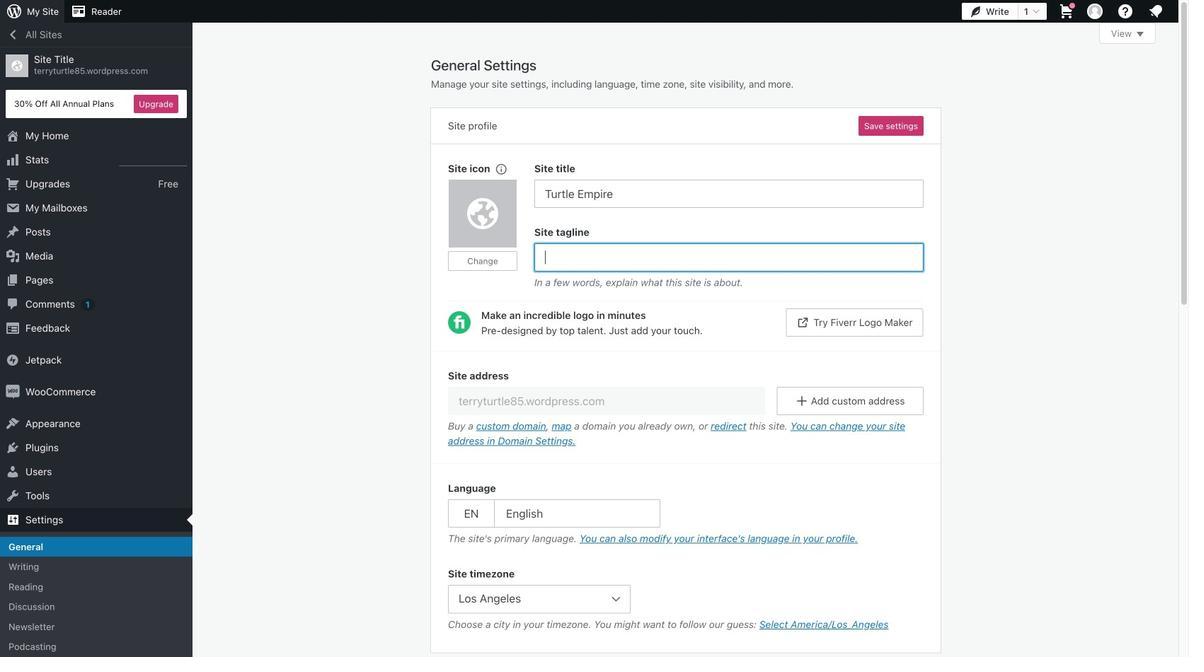 Task type: describe. For each thing, give the bounding box(es) containing it.
manage your notifications image
[[1148, 3, 1165, 20]]



Task type: locate. For each thing, give the bounding box(es) containing it.
help image
[[1117, 3, 1134, 20]]

highest hourly views 0 image
[[120, 157, 187, 166]]

1 vertical spatial img image
[[6, 385, 20, 399]]

my shopping cart image
[[1058, 3, 1075, 20]]

more information image
[[495, 162, 507, 175]]

my profile image
[[1087, 4, 1103, 19]]

None text field
[[534, 244, 924, 272], [448, 387, 766, 416], [534, 244, 924, 272], [448, 387, 766, 416]]

2 img image from the top
[[6, 385, 20, 399]]

0 vertical spatial img image
[[6, 353, 20, 367]]

img image
[[6, 353, 20, 367], [6, 385, 20, 399]]

None text field
[[534, 180, 924, 208]]

fiverr small logo image
[[448, 311, 471, 334]]

closed image
[[1137, 32, 1144, 37]]

1 img image from the top
[[6, 353, 20, 367]]

group
[[448, 161, 534, 294], [534, 161, 924, 208], [534, 225, 924, 294], [431, 351, 941, 464], [448, 481, 924, 550], [448, 567, 924, 636]]

main content
[[431, 23, 1156, 658]]



Task type: vqa. For each thing, say whether or not it's contained in the screenshot.
Fiverr logo
no



